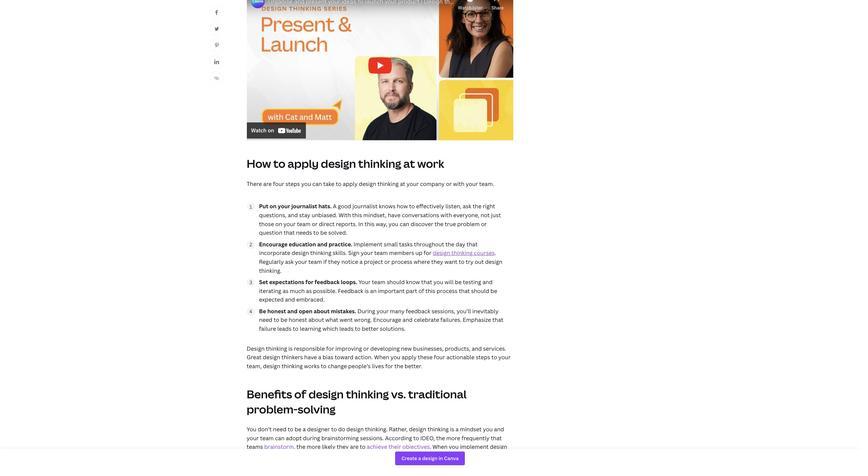 Task type: vqa. For each thing, say whether or not it's contained in the screenshot.
get
yes



Task type: locate. For each thing, give the bounding box(es) containing it.
journalist inside a good journalist knows how to effectively listen, ask the right questions, and stay unbiased. with this mindset, have conversations with everyone, not just those on your team or direct reports. in this way, you can discover the true problem or question that needs to be solved.
[[353, 203, 378, 210]]

2 horizontal spatial can
[[400, 220, 409, 228]]

design inside benefits of design thinking vs. traditional problem-solving
[[309, 387, 344, 402]]

celebrate
[[414, 316, 439, 324]]

about up what
[[314, 308, 330, 315]]

set expectations for feedback loops.
[[259, 278, 358, 286]]

0 vertical spatial feedback
[[315, 278, 340, 286]]

process down will
[[437, 287, 458, 295]]

problem-
[[247, 402, 298, 417]]

your inside the you don't need to be a designer to do design thinking. rather, design thinking is a mindset you and your team can adopt during brainstorming sessions. according to ideo, the more frequently that teams
[[247, 435, 259, 442]]

0 horizontal spatial are
[[263, 180, 272, 188]]

expectations
[[269, 278, 304, 286]]

0 vertical spatial at
[[403, 156, 415, 171]]

process inside the . regularly ask your team if they notice a project or process where they want to try out design thinking.
[[391, 258, 412, 266]]

your left team.
[[466, 180, 478, 188]]

can up brainstorm
[[275, 435, 285, 442]]

is inside your team should know that you will be testing and iterating as much as possible. feedback is an important part of this process that should be expected and embraced.
[[365, 287, 369, 295]]

1 horizontal spatial thinking.
[[365, 426, 388, 433]]

more down during
[[307, 443, 321, 451]]

out
[[475, 258, 484, 266]]

a
[[360, 258, 363, 266], [318, 354, 321, 361], [303, 426, 306, 433], [456, 426, 459, 433], [387, 452, 390, 460], [473, 452, 477, 460], [311, 461, 315, 468]]

1 horizontal spatial ask
[[463, 203, 471, 210]]

0 horizontal spatial thinking.
[[259, 267, 282, 274]]

1 vertical spatial need
[[273, 426, 286, 433]]

solutions.
[[380, 325, 406, 333]]

have down knows at the top
[[388, 211, 400, 219]]

need
[[259, 316, 272, 324], [273, 426, 286, 433]]

vs.
[[391, 387, 406, 402]]

1 vertical spatial this
[[365, 220, 375, 228]]

1 horizontal spatial process
[[391, 258, 412, 266]]

thinking up ideo,
[[428, 426, 449, 433]]

this right in
[[365, 220, 375, 228]]

0 vertical spatial have
[[388, 211, 400, 219]]

bias
[[323, 354, 333, 361]]

as down set expectations for feedback loops.
[[306, 287, 312, 295]]

embraced.
[[296, 296, 325, 304]]

be inside the you don't need to be a designer to do design thinking. rather, design thinking is a mindset you and your team can adopt during brainstorming sessions. according to ideo, the more frequently that teams
[[295, 426, 301, 433]]

expected
[[259, 296, 284, 304]]

0 horizontal spatial honest
[[267, 308, 286, 315]]

1 horizontal spatial are
[[350, 443, 359, 451]]

0 vertical spatial thinking.
[[259, 267, 282, 274]]

journalist up stay at the top left of the page
[[291, 203, 317, 210]]

0 horizontal spatial ask
[[285, 258, 294, 266]]

that inside the you don't need to be a designer to do design thinking. rather, design thinking is a mindset you and your team can adopt during brainstorming sessions. according to ideo, the more frequently that teams
[[491, 435, 502, 442]]

1 horizontal spatial .
[[495, 249, 496, 257]]

encourage up solutions.
[[373, 316, 401, 324]]

1 horizontal spatial encourage
[[373, 316, 401, 324]]

day
[[456, 241, 465, 248]]

2 vertical spatial is
[[450, 426, 454, 433]]

the
[[473, 203, 481, 210], [435, 220, 443, 228], [445, 241, 454, 248], [394, 363, 403, 370], [436, 435, 445, 442], [297, 443, 305, 451]]

and down much
[[285, 296, 295, 304]]

thinking up if
[[310, 249, 331, 257]]

brainstorm , the more likely they are to achieve their objectives
[[264, 443, 430, 451]]

0 horizontal spatial journalist
[[291, 203, 317, 210]]

1 vertical spatial at
[[400, 180, 405, 188]]

0 horizontal spatial of
[[294, 387, 306, 402]]

0 horizontal spatial take
[[303, 452, 314, 460]]

1 vertical spatial honest
[[289, 316, 307, 324]]

everyone,
[[453, 211, 479, 219]]

1 vertical spatial more
[[307, 443, 321, 451]]

be down expected
[[281, 316, 287, 324]]

apply inside design thinking is responsible for improving or developing new businesses, products, and services. great design thinkers have a bias toward action. when you apply these four actionable steps to your team, design thinking works to change people's lives for the better.
[[402, 354, 417, 361]]

there are four steps you can take to apply design thinking at your company or with your team.
[[247, 180, 494, 188]]

need inside the you don't need to be a designer to do design thinking. rather, design thinking is a mindset you and your team can adopt during brainstorming sessions. according to ideo, the more frequently that teams
[[273, 426, 286, 433]]

2 horizontal spatial is
[[450, 426, 454, 433]]

be down direct
[[320, 229, 327, 237]]

project
[[364, 258, 383, 266]]

steps down services.
[[476, 354, 490, 361]]

effectively
[[416, 203, 444, 210]]

1 vertical spatial of
[[294, 387, 306, 402]]

leads
[[277, 325, 291, 333], [339, 325, 354, 333]]

1 vertical spatial are
[[350, 443, 359, 451]]

be inside a good journalist knows how to effectively listen, ask the right questions, and stay unbiased. with this mindset, have conversations with everyone, not just those on your team or direct reports. in this way, you can discover the true problem or question that needs to be solved.
[[320, 229, 327, 237]]

practice.
[[329, 241, 352, 248]]

or right project
[[384, 258, 390, 266]]

when down ideo,
[[432, 443, 448, 451]]

1 horizontal spatial leads
[[339, 325, 354, 333]]

0 horizontal spatial need
[[259, 316, 272, 324]]

you down developing
[[391, 354, 400, 361]]

be inside during your many feedback sessions, you'll inevitably need to be honest about what went wrong. encourage and celebrate failures. emphasize that failure leads to learning which leads to better solutions.
[[281, 316, 287, 324]]

0 vertical spatial encourage
[[259, 241, 288, 248]]

design thinking courses link
[[433, 249, 495, 257]]

emphasize
[[463, 316, 491, 324]]

with up true
[[441, 211, 452, 219]]

they right if
[[328, 258, 340, 266]]

team inside the . regularly ask your team if they notice a project or process where they want to try out design thinking.
[[308, 258, 322, 266]]

0 horizontal spatial can
[[275, 435, 285, 442]]

. inside . when you implement design thinking, it helps you take something ambiguous (like a complex problem) and provide a clear and simple process to get to a solution.
[[430, 443, 431, 451]]

take inside . when you implement design thinking, it helps you take something ambiguous (like a complex problem) and provide a clear and simple process to get to a solution.
[[303, 452, 314, 460]]

that right frequently on the bottom of page
[[491, 435, 502, 442]]

team up "needs"
[[297, 220, 310, 228]]

your inside design thinking is responsible for improving or developing new businesses, products, and services. great design thinkers have a bias toward action. when you apply these four actionable steps to your team, design thinking works to change people's lives for the better.
[[498, 354, 511, 361]]

0 vertical spatial is
[[365, 287, 369, 295]]

design inside . when you implement design thinking, it helps you take something ambiguous (like a complex problem) and provide a clear and simple process to get to a solution.
[[490, 443, 507, 451]]

your down services.
[[498, 354, 511, 361]]

1 vertical spatial process
[[437, 287, 458, 295]]

1 vertical spatial apply
[[343, 180, 358, 188]]

0 horizontal spatial process
[[266, 461, 286, 468]]

you
[[247, 426, 256, 433]]

four inside design thinking is responsible for improving or developing new businesses, products, and services. great design thinkers have a bias toward action. when you apply these four actionable steps to your team, design thinking works to change people's lives for the better.
[[434, 354, 445, 361]]

0 vertical spatial .
[[495, 249, 496, 257]]

about
[[314, 308, 330, 315], [308, 316, 324, 324]]

be up adopt
[[295, 426, 301, 433]]

2 horizontal spatial this
[[425, 287, 435, 295]]

is up thinkers
[[288, 345, 293, 352]]

feedback up the celebrate
[[406, 308, 430, 315]]

ask down incorporate
[[285, 258, 294, 266]]

0 vertical spatial four
[[273, 180, 284, 188]]

it
[[271, 452, 274, 460]]

implement
[[460, 443, 489, 451]]

1 vertical spatial have
[[304, 354, 317, 361]]

.
[[495, 249, 496, 257], [430, 443, 431, 451]]

be honest and open about mistakes.
[[259, 308, 356, 315]]

2 journalist from the left
[[353, 203, 378, 210]]

benefits of design thinking vs. traditional problem-solving
[[247, 387, 467, 417]]

0 horizontal spatial when
[[374, 354, 389, 361]]

take
[[323, 180, 334, 188], [303, 452, 314, 460]]

frequently
[[462, 435, 489, 442]]

can up hats.
[[312, 180, 322, 188]]

you up frequently on the bottom of page
[[483, 426, 493, 433]]

0 vertical spatial of
[[419, 287, 424, 295]]

try
[[466, 258, 473, 266]]

1 leads from the left
[[277, 325, 291, 333]]

2 vertical spatial process
[[266, 461, 286, 468]]

throughout
[[414, 241, 444, 248]]

1 horizontal spatial more
[[446, 435, 460, 442]]

1 vertical spatial encourage
[[373, 316, 401, 324]]

1 horizontal spatial apply
[[343, 180, 358, 188]]

1 horizontal spatial is
[[365, 287, 369, 295]]

0 horizontal spatial steps
[[286, 180, 300, 188]]

brainstorm
[[264, 443, 294, 451]]

that down inevitably
[[492, 316, 503, 324]]

at up how
[[400, 180, 405, 188]]

1 horizontal spatial need
[[273, 426, 286, 433]]

1 vertical spatial take
[[303, 452, 314, 460]]

1 horizontal spatial have
[[388, 211, 400, 219]]

honest
[[267, 308, 286, 315], [289, 316, 307, 324]]

the right ideo,
[[436, 435, 445, 442]]

works
[[304, 363, 320, 370]]

rather,
[[389, 426, 408, 433]]

change
[[328, 363, 347, 370]]

1 horizontal spatial when
[[432, 443, 448, 451]]

feedback inside during your many feedback sessions, you'll inevitably need to be honest about what went wrong. encourage and celebrate failures. emphasize that failure leads to learning which leads to better solutions.
[[406, 308, 430, 315]]

0 vertical spatial steps
[[286, 180, 300, 188]]

0 horizontal spatial have
[[304, 354, 317, 361]]

leads down went
[[339, 325, 354, 333]]

0 horizontal spatial more
[[307, 443, 321, 451]]

thinking. down regularly
[[259, 267, 282, 274]]

design thinking is responsible for improving or developing new businesses, products, and services. great design thinkers have a bias toward action. when you apply these four actionable steps to your team, design thinking works to change people's lives for the better.
[[247, 345, 511, 370]]

testing
[[463, 278, 481, 286]]

need up failure
[[259, 316, 272, 324]]

1 horizontal spatial feedback
[[406, 308, 430, 315]]

work
[[417, 156, 444, 171]]

of inside your team should know that you will be testing and iterating as much as possible. feedback is an important part of this process that should be expected and embraced.
[[419, 287, 424, 295]]

steps inside design thinking is responsible for improving or developing new businesses, products, and services. great design thinkers have a bias toward action. when you apply these four actionable steps to your team, design thinking works to change people's lives for the better.
[[476, 354, 490, 361]]

1 horizontal spatial four
[[434, 354, 445, 361]]

0 horizontal spatial with
[[441, 211, 452, 219]]

1 horizontal spatial honest
[[289, 316, 307, 324]]

should down testing
[[471, 287, 489, 295]]

0 vertical spatial with
[[453, 180, 464, 188]]

something
[[315, 452, 343, 460]]

when down developing
[[374, 354, 389, 361]]

that inside implement small tasks throughout the day that incorporate design thinking skills. sign your team members up for
[[467, 241, 478, 248]]

and down put on your journalist hats.
[[288, 211, 298, 219]]

for inside implement small tasks throughout the day that incorporate design thinking skills. sign your team members up for
[[424, 249, 432, 257]]

1 horizontal spatial with
[[453, 180, 464, 188]]

process inside . when you implement design thinking, it helps you take something ambiguous (like a complex problem) and provide a clear and simple process to get to a solution.
[[266, 461, 286, 468]]

0 vertical spatial take
[[323, 180, 334, 188]]

1 horizontal spatial of
[[419, 287, 424, 295]]

be up inevitably
[[490, 287, 497, 295]]

team up project
[[374, 249, 388, 257]]

a down implement
[[473, 452, 477, 460]]

good
[[338, 203, 351, 210]]

1 vertical spatial when
[[432, 443, 448, 451]]

set
[[259, 278, 268, 286]]

right
[[483, 203, 495, 210]]

more down mindset
[[446, 435, 460, 442]]

process down it
[[266, 461, 286, 468]]

0 vertical spatial more
[[446, 435, 460, 442]]

1 horizontal spatial journalist
[[353, 203, 378, 210]]

take up hats.
[[323, 180, 334, 188]]

2 vertical spatial can
[[275, 435, 285, 442]]

2 vertical spatial apply
[[402, 354, 417, 361]]

can inside a good journalist knows how to effectively listen, ask the right questions, and stay unbiased. with this mindset, have conversations with everyone, not just those on your team or direct reports. in this way, you can discover the true problem or question that needs to be solved.
[[400, 220, 409, 228]]

steps
[[286, 180, 300, 188], [476, 354, 490, 361]]

of
[[419, 287, 424, 295], [294, 387, 306, 402]]

thinking up 'there are four steps you can take to apply design thinking at your company or with your team.'
[[358, 156, 401, 171]]

is inside the you don't need to be a designer to do design thinking. rather, design thinking is a mindset you and your team can adopt during brainstorming sessions. according to ideo, the more frequently that teams
[[450, 426, 454, 433]]

feedback up possible.
[[315, 278, 340, 286]]

don't
[[258, 426, 272, 433]]

this right part
[[425, 287, 435, 295]]

that left "needs"
[[284, 229, 295, 237]]

you inside the you don't need to be a designer to do design thinking. rather, design thinking is a mindset you and your team can adopt during brainstorming sessions. according to ideo, the more frequently that teams
[[483, 426, 493, 433]]

part
[[406, 287, 417, 295]]

failures.
[[440, 316, 461, 324]]

company
[[420, 180, 445, 188]]

and
[[288, 211, 298, 219], [317, 241, 327, 248], [483, 278, 493, 286], [285, 296, 295, 304], [287, 308, 297, 315], [403, 316, 413, 324], [472, 345, 482, 352], [494, 426, 504, 433], [440, 452, 450, 460], [492, 452, 502, 460]]

0 horizontal spatial leads
[[277, 325, 291, 333]]

lives
[[372, 363, 384, 370]]

your down you at left
[[247, 435, 259, 442]]

steps up put on your journalist hats.
[[286, 180, 300, 188]]

four
[[273, 180, 284, 188], [434, 354, 445, 361]]

0 vertical spatial when
[[374, 354, 389, 361]]

four right the there
[[273, 180, 284, 188]]

0 horizontal spatial feedback
[[315, 278, 340, 286]]

the inside implement small tasks throughout the day that incorporate design thinking skills. sign your team members up for
[[445, 241, 454, 248]]

many
[[390, 308, 405, 315]]

want
[[445, 258, 457, 266]]

1 horizontal spatial can
[[312, 180, 322, 188]]

honest inside during your many feedback sessions, you'll inevitably need to be honest about what went wrong. encourage and celebrate failures. emphasize that failure leads to learning which leads to better solutions.
[[289, 316, 307, 324]]

and left services.
[[472, 345, 482, 352]]

2 vertical spatial this
[[425, 287, 435, 295]]

1 vertical spatial steps
[[476, 354, 490, 361]]

1 vertical spatial on
[[275, 220, 282, 228]]

is left an
[[365, 287, 369, 295]]

the left better.
[[394, 363, 403, 370]]

more inside the you don't need to be a designer to do design thinking. rather, design thinking is a mindset you and your team can adopt during brainstorming sessions. according to ideo, the more frequently that teams
[[446, 435, 460, 442]]

four down businesses,
[[434, 354, 445, 361]]

the left the day
[[445, 241, 454, 248]]

1 vertical spatial ask
[[285, 258, 294, 266]]

and left provide
[[440, 452, 450, 460]]

that inside a good journalist knows how to effectively listen, ask the right questions, and stay unbiased. with this mindset, have conversations with everyone, not just those on your team or direct reports. in this way, you can discover the true problem or question that needs to be solved.
[[284, 229, 295, 237]]

ask up the everyone,
[[463, 203, 471, 210]]

process down the members
[[391, 258, 412, 266]]

0 horizontal spatial as
[[283, 287, 288, 295]]

with up listen,
[[453, 180, 464, 188]]

process for you
[[266, 461, 286, 468]]

a inside the . regularly ask your team if they notice a project or process where they want to try out design thinking.
[[360, 258, 363, 266]]

about inside during your many feedback sessions, you'll inevitably need to be honest about what went wrong. encourage and celebrate failures. emphasize that failure leads to learning which leads to better solutions.
[[308, 316, 324, 324]]

thinking down 'people's'
[[346, 387, 389, 402]]

a left mindset
[[456, 426, 459, 433]]

0 vertical spatial about
[[314, 308, 330, 315]]

0 horizontal spatial this
[[352, 211, 362, 219]]

ask
[[463, 203, 471, 210], [285, 258, 294, 266]]

process inside your team should know that you will be testing and iterating as much as possible. feedback is an important part of this process that should be expected and embraced.
[[437, 287, 458, 295]]

have
[[388, 211, 400, 219], [304, 354, 317, 361]]

0 horizontal spatial encourage
[[259, 241, 288, 248]]

they
[[328, 258, 340, 266], [431, 258, 443, 266], [337, 443, 349, 451]]

1 vertical spatial should
[[471, 287, 489, 295]]

0 vertical spatial this
[[352, 211, 362, 219]]

that inside during your many feedback sessions, you'll inevitably need to be honest about what went wrong. encourage and celebrate failures. emphasize that failure leads to learning which leads to better solutions.
[[492, 316, 503, 324]]

is left mindset
[[450, 426, 454, 433]]

on down questions,
[[275, 220, 282, 228]]

1 vertical spatial can
[[400, 220, 409, 228]]

0 horizontal spatial is
[[288, 345, 293, 352]]

you left will
[[434, 278, 443, 286]]

at left work
[[403, 156, 415, 171]]

toward
[[335, 354, 353, 361]]

a
[[333, 203, 337, 210]]

thinking up thinkers
[[266, 345, 287, 352]]

1 vertical spatial four
[[434, 354, 445, 361]]

1 horizontal spatial as
[[306, 287, 312, 295]]

journalist up mindset,
[[353, 203, 378, 210]]

better.
[[405, 363, 422, 370]]

they left want
[[431, 258, 443, 266]]

incorporate
[[259, 249, 290, 257]]

that right the day
[[467, 241, 478, 248]]

a inside design thinking is responsible for improving or developing new businesses, products, and services. great design thinkers have a bias toward action. when you apply these four actionable steps to your team, design thinking works to change people's lives for the better.
[[318, 354, 321, 361]]

be right will
[[455, 278, 462, 286]]

should
[[387, 278, 405, 286], [471, 287, 489, 295]]

1 horizontal spatial steps
[[476, 354, 490, 361]]

0 vertical spatial process
[[391, 258, 412, 266]]

. inside the . regularly ask your team if they notice a project or process where they want to try out design thinking.
[[495, 249, 496, 257]]

have inside design thinking is responsible for improving or developing new businesses, products, and services. great design thinkers have a bias toward action. when you apply these four actionable steps to your team, design thinking works to change people's lives for the better.
[[304, 354, 317, 361]]

likely
[[322, 443, 335, 451]]

can left discover
[[400, 220, 409, 228]]

encourage up incorporate
[[259, 241, 288, 248]]

are right the there
[[263, 180, 272, 188]]

team inside the you don't need to be a designer to do design thinking. rather, design thinking is a mindset you and your team can adopt during brainstorming sessions. according to ideo, the more frequently that teams
[[260, 435, 274, 442]]

1 vertical spatial .
[[430, 443, 431, 451]]

2 horizontal spatial process
[[437, 287, 458, 295]]

when inside . when you implement design thinking, it helps you take something ambiguous (like a complex problem) and provide a clear and simple process to get to a solution.
[[432, 443, 448, 451]]

1 vertical spatial is
[[288, 345, 293, 352]]

solution.
[[316, 461, 339, 468]]

1 vertical spatial with
[[441, 211, 452, 219]]

questions,
[[259, 211, 286, 219]]

or right company
[[446, 180, 452, 188]]

and inside during your many feedback sessions, you'll inevitably need to be honest about what went wrong. encourage and celebrate failures. emphasize that failure leads to learning which leads to better solutions.
[[403, 316, 413, 324]]

are up ambiguous
[[350, 443, 359, 451]]

thinking inside implement small tasks throughout the day that incorporate design thinking skills. sign your team members up for
[[310, 249, 331, 257]]

if
[[323, 258, 327, 266]]

better
[[362, 325, 378, 333]]

your team should know that you will be testing and iterating as much as possible. feedback is an important part of this process that should be expected and embraced.
[[259, 278, 497, 304]]

you right way,
[[389, 220, 398, 228]]

with
[[453, 180, 464, 188], [441, 211, 452, 219]]

your down implement
[[361, 249, 373, 257]]

went
[[340, 316, 353, 324]]

problem)
[[415, 452, 439, 460]]

thinking.
[[259, 267, 282, 274], [365, 426, 388, 433]]

need right don't
[[273, 426, 286, 433]]

possible.
[[313, 287, 337, 295]]

your inside a good journalist knows how to effectively listen, ask the right questions, and stay unbiased. with this mindset, have conversations with everyone, not just those on your team or direct reports. in this way, you can discover the true problem or question that needs to be solved.
[[283, 220, 296, 228]]

for right the up
[[424, 249, 432, 257]]

need inside during your many feedback sessions, you'll inevitably need to be honest about what went wrong. encourage and celebrate failures. emphasize that failure leads to learning which leads to better solutions.
[[259, 316, 272, 324]]

honest down open
[[289, 316, 307, 324]]

learning
[[300, 325, 321, 333]]

0 vertical spatial ask
[[463, 203, 471, 210]]

or down not
[[481, 220, 487, 228]]

2 leads from the left
[[339, 325, 354, 333]]

thinking up knows at the top
[[378, 180, 399, 188]]

take up get
[[303, 452, 314, 460]]

0 horizontal spatial should
[[387, 278, 405, 286]]



Task type: describe. For each thing, give the bounding box(es) containing it.
adopt
[[286, 435, 302, 442]]

thinking inside benefits of design thinking vs. traditional problem-solving
[[346, 387, 389, 402]]

unbiased.
[[312, 211, 337, 219]]

will
[[445, 278, 454, 286]]

thinking down the day
[[451, 249, 473, 257]]

responsible
[[294, 345, 325, 352]]

and right the clear
[[492, 452, 502, 460]]

and inside the you don't need to be a designer to do design thinking. rather, design thinking is a mindset you and your team can adopt during brainstorming sessions. according to ideo, the more frequently that teams
[[494, 426, 504, 433]]

feedback
[[338, 287, 363, 295]]

put
[[259, 203, 268, 210]]

and right testing
[[483, 278, 493, 286]]

0 vertical spatial honest
[[267, 308, 286, 315]]

feedback for sessions,
[[406, 308, 430, 315]]

education
[[289, 241, 316, 248]]

team.
[[479, 180, 494, 188]]

0 vertical spatial are
[[263, 180, 272, 188]]

loops.
[[341, 278, 357, 286]]

during
[[303, 435, 320, 442]]

and left open
[[287, 308, 297, 315]]

0 vertical spatial should
[[387, 278, 405, 286]]

how
[[397, 203, 408, 210]]

on inside a good journalist knows how to effectively listen, ask the right questions, and stay unbiased. with this mindset, have conversations with everyone, not just those on your team or direct reports. in this way, you can discover the true problem or question that needs to be solved.
[[275, 220, 282, 228]]

where
[[414, 258, 430, 266]]

ideo,
[[420, 435, 435, 442]]

there
[[247, 180, 262, 188]]

thinkers
[[281, 354, 303, 361]]

have inside a good journalist knows how to effectively listen, ask the right questions, and stay unbiased. with this mindset, have conversations with everyone, not just those on your team or direct reports. in this way, you can discover the true problem or question that needs to be solved.
[[388, 211, 400, 219]]

during your many feedback sessions, you'll inevitably need to be honest about what went wrong. encourage and celebrate failures. emphasize that failure leads to learning which leads to better solutions.
[[259, 308, 503, 333]]

1 as from the left
[[283, 287, 288, 295]]

solving
[[298, 402, 336, 417]]

get
[[295, 461, 303, 468]]

reports.
[[336, 220, 357, 228]]

the inside the you don't need to be a designer to do design thinking. rather, design thinking is a mindset you and your team can adopt during brainstorming sessions. according to ideo, the more frequently that teams
[[436, 435, 445, 442]]

0 horizontal spatial apply
[[288, 156, 319, 171]]

know
[[406, 278, 420, 286]]

team,
[[247, 363, 262, 370]]

how to apply design thinking at work
[[247, 156, 444, 171]]

your inside implement small tasks throughout the day that incorporate design thinking skills. sign your team members up for
[[361, 249, 373, 257]]

great
[[247, 354, 262, 361]]

team inside implement small tasks throughout the day that incorporate design thinking skills. sign your team members up for
[[374, 249, 388, 257]]

ask inside the . regularly ask your team if they notice a project or process where they want to try out design thinking.
[[285, 258, 294, 266]]

brainstorm link
[[264, 443, 294, 451]]

a up during
[[303, 426, 306, 433]]

can inside the you don't need to be a designer to do design thinking. rather, design thinking is a mindset you and your team can adopt during brainstorming sessions. according to ideo, the more frequently that teams
[[275, 435, 285, 442]]

,
[[294, 443, 295, 451]]

you don't need to be a designer to do design thinking. rather, design thinking is a mindset you and your team can adopt during brainstorming sessions. according to ideo, the more frequently that teams
[[247, 426, 504, 451]]

inevitably
[[472, 308, 499, 315]]

your inside the . regularly ask your team if they notice a project or process where they want to try out design thinking.
[[295, 258, 307, 266]]

a right get
[[311, 461, 315, 468]]

for up embraced. at the left
[[305, 278, 313, 286]]

brainstorming
[[321, 435, 359, 442]]

clear
[[478, 452, 491, 460]]

and inside a good journalist knows how to effectively listen, ask the right questions, and stay unbiased. with this mindset, have conversations with everyone, not just those on your team or direct reports. in this way, you can discover the true problem or question that needs to be solved.
[[288, 211, 298, 219]]

with
[[339, 211, 351, 219]]

and inside design thinking is responsible for improving or developing new businesses, products, and services. great design thinkers have a bias toward action. when you apply these four actionable steps to your team, design thinking works to change people's lives for the better.
[[472, 345, 482, 352]]

for up bias
[[326, 345, 334, 352]]

traditional
[[408, 387, 467, 402]]

the left true
[[435, 220, 443, 228]]

the left right
[[473, 203, 481, 210]]

benefits
[[247, 387, 292, 402]]

they down brainstorming
[[337, 443, 349, 451]]

you inside a good journalist knows how to effectively listen, ask the right questions, and stay unbiased. with this mindset, have conversations with everyone, not just those on your team or direct reports. in this way, you can discover the true problem or question that needs to be solved.
[[389, 220, 398, 228]]

teams
[[247, 443, 263, 451]]

mindset
[[460, 426, 482, 433]]

of inside benefits of design thinking vs. traditional problem-solving
[[294, 387, 306, 402]]

up
[[415, 249, 422, 257]]

developing
[[370, 345, 400, 352]]

businesses,
[[413, 345, 444, 352]]

discover
[[411, 220, 433, 228]]

be
[[259, 308, 266, 315]]

thinking inside the you don't need to be a designer to do design thinking. rather, design thinking is a mindset you and your team can adopt during brainstorming sessions. according to ideo, the more frequently that teams
[[428, 426, 449, 433]]

according
[[385, 435, 412, 442]]

process for should
[[437, 287, 458, 295]]

this inside your team should know that you will be testing and iterating as much as possible. feedback is an important part of this process that should be expected and embraced.
[[425, 287, 435, 295]]

complex
[[391, 452, 413, 460]]

with inside a good journalist knows how to effectively listen, ask the right questions, and stay unbiased. with this mindset, have conversations with everyone, not just those on your team or direct reports. in this way, you can discover the true problem or question that needs to be solved.
[[441, 211, 452, 219]]

open
[[299, 308, 312, 315]]

services.
[[483, 345, 506, 352]]

1 journalist from the left
[[291, 203, 317, 210]]

people's
[[348, 363, 371, 370]]

you inside design thinking is responsible for improving or developing new businesses, products, and services. great design thinkers have a bias toward action. when you apply these four actionable steps to your team, design thinking works to change people's lives for the better.
[[391, 354, 400, 361]]

those
[[259, 220, 274, 228]]

that right know
[[421, 278, 432, 286]]

objectives
[[402, 443, 430, 451]]

feedback for loops.
[[315, 278, 340, 286]]

thinking. inside the . regularly ask your team if they notice a project or process where they want to try out design thinking.
[[259, 267, 282, 274]]

an
[[370, 287, 377, 295]]

and up if
[[317, 241, 327, 248]]

encourage inside during your many feedback sessions, you'll inevitably need to be honest about what went wrong. encourage and celebrate failures. emphasize that failure leads to learning which leads to better solutions.
[[373, 316, 401, 324]]

. for try
[[495, 249, 496, 257]]

your inside during your many feedback sessions, you'll inevitably need to be honest about what went wrong. encourage and celebrate failures. emphasize that failure leads to learning which leads to better solutions.
[[377, 308, 389, 315]]

or inside the . regularly ask your team if they notice a project or process where they want to try out design thinking.
[[384, 258, 390, 266]]

achieve their objectives link
[[367, 443, 430, 451]]

for right lives
[[385, 363, 393, 370]]

. when you implement design thinking, it helps you take something ambiguous (like a complex problem) and provide a clear and simple process to get to a solution.
[[247, 443, 507, 468]]

or inside design thinking is responsible for improving or developing new businesses, products, and services. great design thinkers have a bias toward action. when you apply these four actionable steps to your team, design thinking works to change people's lives for the better.
[[363, 345, 369, 352]]

a good journalist knows how to effectively listen, ask the right questions, and stay unbiased. with this mindset, have conversations with everyone, not just those on your team or direct reports. in this way, you can discover the true problem or question that needs to be solved.
[[259, 203, 501, 237]]

to inside the . regularly ask your team if they notice a project or process where they want to try out design thinking.
[[459, 258, 464, 266]]

iterating
[[259, 287, 281, 295]]

ask inside a good journalist knows how to effectively listen, ask the right questions, and stay unbiased. with this mindset, have conversations with everyone, not just those on your team or direct reports. in this way, you can discover the true problem or question that needs to be solved.
[[463, 203, 471, 210]]

courses
[[474, 249, 495, 257]]

is inside design thinking is responsible for improving or developing new businesses, products, and services. great design thinkers have a bias toward action. when you apply these four actionable steps to your team, design thinking works to change people's lives for the better.
[[288, 345, 293, 352]]

in
[[358, 220, 363, 228]]

thinking down thinkers
[[282, 363, 303, 370]]

sessions.
[[360, 435, 384, 442]]

stay
[[299, 211, 310, 219]]

you inside your team should know that you will be testing and iterating as much as possible. feedback is an important part of this process that should be expected and embraced.
[[434, 278, 443, 286]]

wrong.
[[354, 316, 372, 324]]

0 horizontal spatial four
[[273, 180, 284, 188]]

thinking. inside the you don't need to be a designer to do design thinking. rather, design thinking is a mindset you and your team can adopt during brainstorming sessions. according to ideo, the more frequently that teams
[[365, 426, 388, 433]]

that down testing
[[459, 287, 470, 295]]

improving
[[335, 345, 362, 352]]

or left direct
[[312, 220, 318, 228]]

way,
[[376, 220, 387, 228]]

a right (like
[[387, 452, 390, 460]]

achieve
[[367, 443, 387, 451]]

question
[[259, 229, 282, 237]]

you up put on your journalist hats.
[[301, 180, 311, 188]]

your up questions,
[[278, 203, 290, 210]]

team inside your team should know that you will be testing and iterating as much as possible. feedback is an important part of this process that should be expected and embraced.
[[372, 278, 385, 286]]

not
[[481, 211, 490, 219]]

0 vertical spatial can
[[312, 180, 322, 188]]

when inside design thinking is responsible for improving or developing new businesses, products, and services. great design thinkers have a bias toward action. when you apply these four actionable steps to your team, design thinking works to change people's lives for the better.
[[374, 354, 389, 361]]

tasks
[[399, 241, 413, 248]]

thinking,
[[247, 452, 269, 460]]

products,
[[445, 345, 470, 352]]

your left company
[[407, 180, 419, 188]]

team inside a good journalist knows how to effectively listen, ask the right questions, and stay unbiased. with this mindset, have conversations with everyone, not just those on your team or direct reports. in this way, you can discover the true problem or question that needs to be solved.
[[297, 220, 310, 228]]

do
[[338, 426, 345, 433]]

mistakes.
[[331, 308, 356, 315]]

you up provide
[[449, 443, 459, 451]]

design inside the . regularly ask your team if they notice a project or process where they want to try out design thinking.
[[485, 258, 502, 266]]

their
[[388, 443, 401, 451]]

design thinking courses
[[433, 249, 495, 257]]

just
[[491, 211, 501, 219]]

(like
[[375, 452, 385, 460]]

small
[[384, 241, 398, 248]]

1 horizontal spatial this
[[365, 220, 375, 228]]

you'll
[[457, 308, 471, 315]]

you down ,
[[291, 452, 301, 460]]

what
[[325, 316, 338, 324]]

the inside design thinking is responsible for improving or developing new businesses, products, and services. great design thinkers have a bias toward action. when you apply these four actionable steps to your team, design thinking works to change people's lives for the better.
[[394, 363, 403, 370]]

0 vertical spatial on
[[270, 203, 277, 210]]

. for and
[[430, 443, 431, 451]]

2 as from the left
[[306, 287, 312, 295]]

put on your journalist hats.
[[259, 203, 333, 210]]

1 horizontal spatial should
[[471, 287, 489, 295]]

design inside implement small tasks throughout the day that incorporate design thinking skills. sign your team members up for
[[292, 249, 309, 257]]

the right ,
[[297, 443, 305, 451]]

implement
[[354, 241, 382, 248]]

. regularly ask your team if they notice a project or process where they want to try out design thinking.
[[259, 249, 502, 274]]



